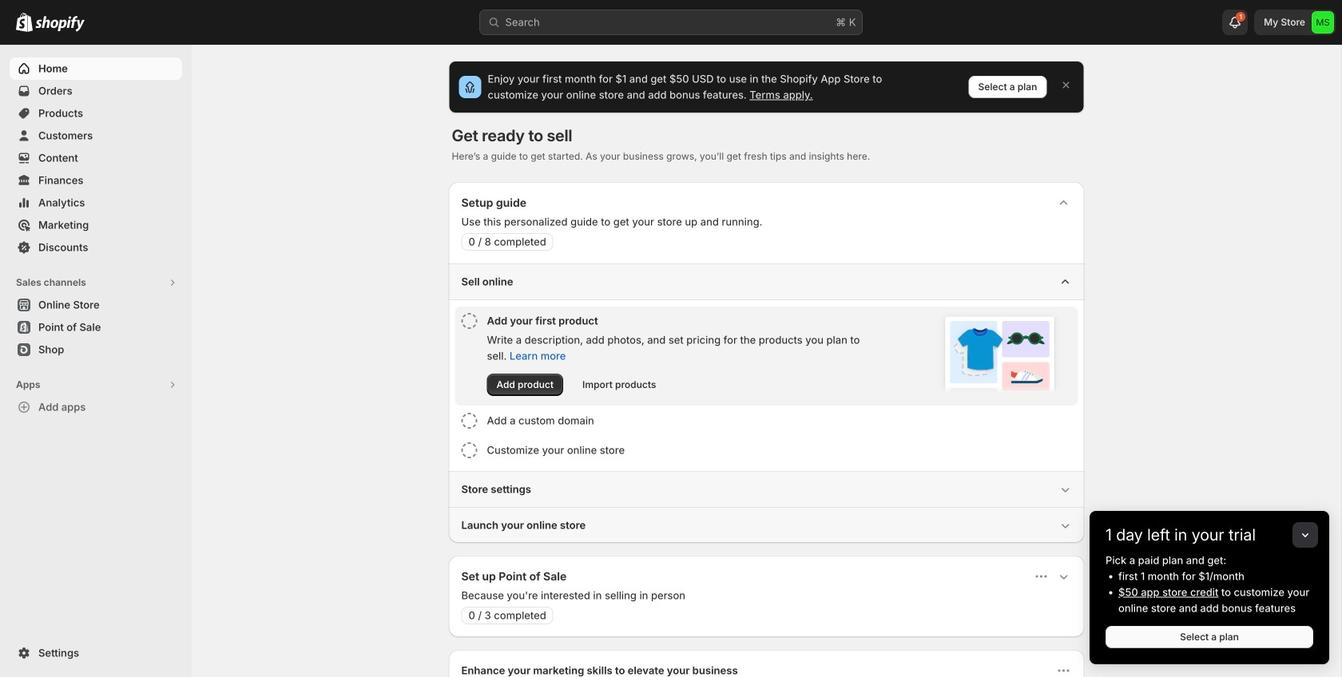 Task type: vqa. For each thing, say whether or not it's contained in the screenshot.
sales to the bottom
no



Task type: describe. For each thing, give the bounding box(es) containing it.
shopify image
[[35, 16, 85, 32]]

add a custom domain group
[[455, 407, 1078, 435]]



Task type: locate. For each thing, give the bounding box(es) containing it.
my store image
[[1312, 11, 1334, 34]]

customize your online store group
[[455, 436, 1078, 465]]

setup guide region
[[449, 182, 1085, 543]]

add your first product group
[[455, 307, 1078, 406]]

mark add a custom domain as done image
[[461, 413, 477, 429]]

mark add your first product as done image
[[461, 313, 477, 329]]

sell online group
[[449, 264, 1085, 471]]

shopify image
[[16, 13, 33, 32]]

guide categories group
[[449, 264, 1085, 543]]

mark customize your online store as done image
[[461, 443, 477, 459]]



